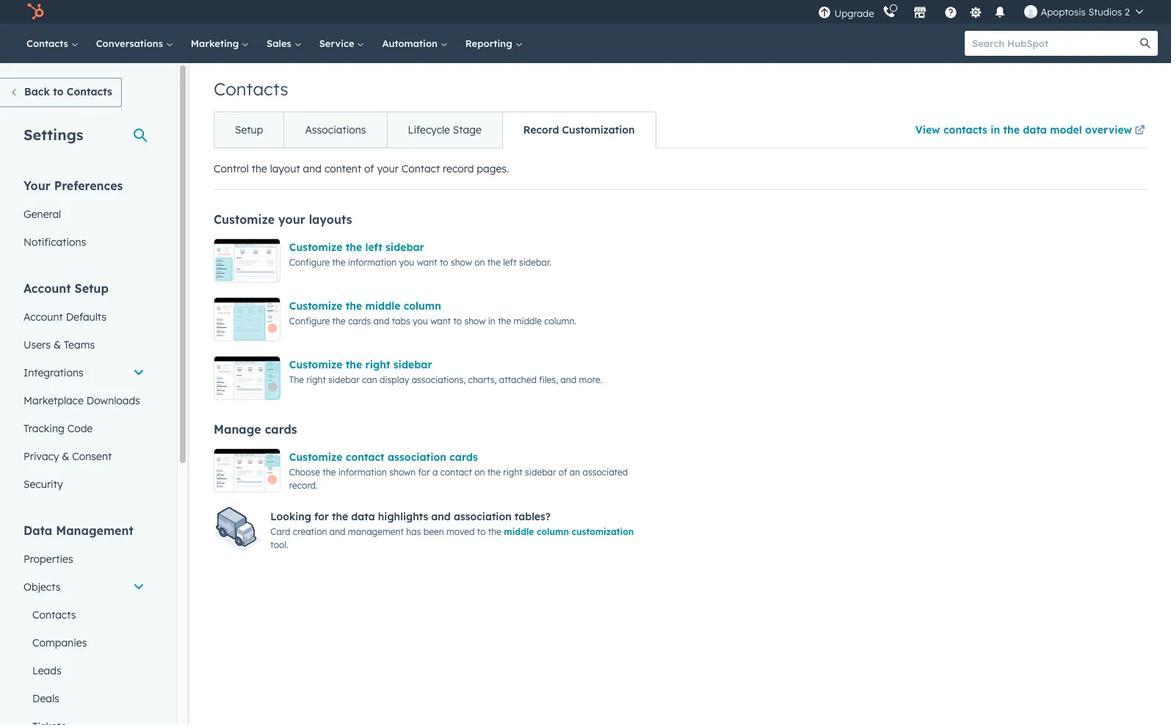 Task type: vqa. For each thing, say whether or not it's contained in the screenshot.
CREATE within button
no



Task type: describe. For each thing, give the bounding box(es) containing it.
tracking code link
[[15, 415, 154, 443]]

upgrade image
[[819, 6, 832, 19]]

help image
[[945, 7, 958, 20]]

deals link
[[15, 685, 154, 713]]

users & teams
[[24, 339, 95, 352]]

for inside looking for the data highlights and association tables? card creation and management has been moved to the middle column customization tool.
[[314, 511, 329, 524]]

sales
[[267, 37, 294, 49]]

apoptosis studios 2 button
[[1016, 0, 1153, 24]]

creation
[[293, 527, 327, 538]]

data inside looking for the data highlights and association tables? card creation and management has been moved to the middle column customization tool.
[[351, 511, 375, 524]]

can
[[362, 375, 377, 386]]

leads
[[32, 665, 61, 678]]

back
[[24, 85, 50, 98]]

notifications
[[24, 236, 86, 249]]

service link
[[311, 24, 374, 63]]

the inside customize the right sidebar the right sidebar can display associations, charts, attached files, and more.
[[346, 358, 362, 372]]

properties
[[24, 553, 73, 566]]

layouts
[[309, 212, 352, 227]]

0 horizontal spatial contact
[[346, 451, 385, 464]]

navigation containing setup
[[214, 112, 656, 148]]

a
[[433, 467, 438, 478]]

integrations
[[24, 367, 84, 380]]

lifecycle
[[408, 123, 450, 137]]

middle inside looking for the data highlights and association tables? card creation and management has been moved to the middle column customization tool.
[[504, 527, 534, 538]]

shown
[[390, 467, 416, 478]]

column.
[[545, 316, 577, 327]]

conversations link
[[87, 24, 182, 63]]

help button
[[939, 0, 964, 24]]

integrations button
[[15, 359, 154, 387]]

highlights
[[378, 511, 428, 524]]

associations
[[305, 123, 366, 137]]

in inside customize the middle column configure the cards and tabs you want to show in the middle column.
[[488, 316, 496, 327]]

record
[[443, 162, 474, 176]]

the inside view contacts in the data model overview 'link'
[[1004, 123, 1020, 137]]

to inside customize the middle column configure the cards and tabs you want to show in the middle column.
[[454, 316, 462, 327]]

customize the left sidebar button
[[289, 239, 424, 256]]

sidebar.
[[519, 257, 552, 268]]

tracking
[[24, 422, 64, 436]]

association inside customize contact association cards choose the information shown for a contact on the right sidebar of an associated record.
[[388, 451, 447, 464]]

apoptosis studios 2
[[1041, 6, 1131, 18]]

settings image
[[970, 6, 983, 19]]

model
[[1051, 123, 1083, 137]]

cards inside customize contact association cards choose the information shown for a contact on the right sidebar of an associated record.
[[450, 451, 478, 464]]

record
[[524, 123, 559, 137]]

marketplaces image
[[914, 7, 927, 20]]

contacts link for the companies 'link'
[[15, 602, 154, 630]]

you inside the 'customize the left sidebar configure the information you want to show on the left sidebar.'
[[399, 257, 415, 268]]

customize your layouts
[[214, 212, 352, 227]]

cards inside customize the middle column configure the cards and tabs you want to show in the middle column.
[[348, 316, 371, 327]]

your preferences element
[[15, 178, 154, 256]]

0 horizontal spatial right
[[307, 375, 326, 386]]

apoptosis
[[1041, 6, 1086, 18]]

notifications image
[[994, 7, 1008, 20]]

layout
[[270, 162, 300, 176]]

search button
[[1134, 31, 1159, 56]]

marketplace downloads link
[[15, 387, 154, 415]]

1 vertical spatial setup
[[75, 281, 109, 296]]

& for privacy
[[62, 450, 69, 464]]

customize contact association cards button
[[289, 449, 478, 466]]

association inside looking for the data highlights and association tables? card creation and management has been moved to the middle column customization tool.
[[454, 511, 512, 524]]

customize the left sidebar configure the information you want to show on the left sidebar.
[[289, 241, 552, 268]]

and right creation
[[330, 527, 346, 538]]

customize contact association cards choose the information shown for a contact on the right sidebar of an associated record.
[[289, 451, 628, 491]]

marketing
[[191, 37, 242, 49]]

general link
[[15, 201, 154, 228]]

sidebar down customize the right sidebar button
[[329, 375, 360, 386]]

middle column customization button
[[504, 527, 634, 538]]

marketing link
[[182, 24, 258, 63]]

tables?
[[515, 511, 551, 524]]

hubspot image
[[26, 3, 44, 21]]

hubspot link
[[18, 3, 55, 21]]

lifecycle stage link
[[387, 112, 502, 148]]

account defaults link
[[15, 303, 154, 331]]

marketplace
[[24, 394, 84, 408]]

customize for customize contact association cards choose the information shown for a contact on the right sidebar of an associated record.
[[289, 451, 343, 464]]

choose
[[289, 467, 320, 478]]

an
[[570, 467, 580, 478]]

looking for the data highlights and association tables? card creation and management has been moved to the middle column customization tool.
[[271, 511, 634, 551]]

link opens in a new window image
[[1135, 123, 1146, 140]]

associations link
[[284, 112, 387, 148]]

settings link
[[967, 4, 985, 19]]

marketplaces button
[[905, 0, 936, 24]]

setup link
[[215, 112, 284, 148]]

more.
[[579, 375, 603, 386]]

automation link
[[374, 24, 457, 63]]

tracking code
[[24, 422, 93, 436]]

0 horizontal spatial left
[[366, 241, 383, 254]]

0 vertical spatial right
[[366, 358, 390, 372]]

tool.
[[271, 540, 288, 551]]

view contacts in the data model overview
[[916, 123, 1133, 137]]

stage
[[453, 123, 482, 137]]

attached
[[499, 375, 537, 386]]

and up been
[[431, 511, 451, 524]]

overview
[[1086, 123, 1133, 137]]

0 vertical spatial middle
[[366, 300, 401, 313]]

tabs
[[392, 316, 410, 327]]

link opens in a new window image
[[1135, 126, 1146, 137]]

sidebar up display
[[394, 358, 432, 372]]

conversations
[[96, 37, 166, 49]]

studios
[[1089, 6, 1123, 18]]

customization
[[572, 527, 634, 538]]

management
[[56, 524, 134, 538]]

data management
[[24, 524, 134, 538]]

sidebar inside the 'customize the left sidebar configure the information you want to show on the left sidebar.'
[[386, 241, 424, 254]]

properties link
[[15, 546, 154, 574]]

account for account setup
[[24, 281, 71, 296]]

users & teams link
[[15, 331, 154, 359]]

associated
[[583, 467, 628, 478]]

for inside customize contact association cards choose the information shown for a contact on the right sidebar of an associated record.
[[418, 467, 430, 478]]



Task type: locate. For each thing, give the bounding box(es) containing it.
account up the users
[[24, 311, 63, 324]]

tara schultz image
[[1025, 5, 1038, 18]]

you down customize the left sidebar button in the top left of the page
[[399, 257, 415, 268]]

the
[[289, 375, 304, 386]]

middle up tabs on the left top of page
[[366, 300, 401, 313]]

contacts link up companies
[[15, 602, 154, 630]]

notifications button
[[988, 0, 1013, 24]]

customize inside customize contact association cards choose the information shown for a contact on the right sidebar of an associated record.
[[289, 451, 343, 464]]

record.
[[289, 480, 318, 491]]

1 horizontal spatial contact
[[441, 467, 472, 478]]

1 horizontal spatial for
[[418, 467, 430, 478]]

1 horizontal spatial your
[[377, 162, 399, 176]]

navigation
[[214, 112, 656, 148]]

show inside customize the middle column configure the cards and tabs you want to show in the middle column.
[[465, 316, 486, 327]]

service
[[319, 37, 357, 49]]

general
[[24, 208, 61, 221]]

of left 'an'
[[559, 467, 567, 478]]

1 vertical spatial middle
[[514, 316, 542, 327]]

objects
[[24, 581, 61, 594]]

configure down layouts
[[289, 257, 330, 268]]

1 horizontal spatial association
[[454, 511, 512, 524]]

defaults
[[66, 311, 106, 324]]

customize the right sidebar button
[[289, 356, 432, 374]]

view
[[916, 123, 941, 137]]

& right the users
[[54, 339, 61, 352]]

on inside customize contact association cards choose the information shown for a contact on the right sidebar of an associated record.
[[475, 467, 485, 478]]

1 vertical spatial contacts link
[[15, 602, 154, 630]]

cards
[[348, 316, 371, 327], [265, 422, 297, 437], [450, 451, 478, 464]]

& inside 'link'
[[62, 450, 69, 464]]

want inside customize the middle column configure the cards and tabs you want to show in the middle column.
[[431, 316, 451, 327]]

1 vertical spatial want
[[431, 316, 451, 327]]

contacts right "back" at top left
[[67, 85, 112, 98]]

for up creation
[[314, 511, 329, 524]]

0 horizontal spatial of
[[364, 162, 374, 176]]

teams
[[64, 339, 95, 352]]

on left sidebar.
[[475, 257, 485, 268]]

your left contact
[[377, 162, 399, 176]]

configure for customize the middle column
[[289, 316, 330, 327]]

association up moved
[[454, 511, 512, 524]]

Search HubSpot search field
[[965, 31, 1145, 56]]

sidebar left 'an'
[[525, 467, 556, 478]]

association
[[388, 451, 447, 464], [454, 511, 512, 524]]

and left tabs on the left top of page
[[374, 316, 390, 327]]

0 vertical spatial left
[[366, 241, 383, 254]]

setup up defaults
[[75, 281, 109, 296]]

your preferences
[[24, 179, 123, 193]]

to inside the 'customize the left sidebar configure the information you want to show on the left sidebar.'
[[440, 257, 449, 268]]

right right "the"
[[307, 375, 326, 386]]

0 horizontal spatial association
[[388, 451, 447, 464]]

customize up the choose
[[289, 451, 343, 464]]

to right moved
[[477, 527, 486, 538]]

associations,
[[412, 375, 466, 386]]

contacts
[[944, 123, 988, 137]]

and right files,
[[561, 375, 577, 386]]

view contacts in the data model overview link
[[916, 114, 1148, 148]]

1 vertical spatial account
[[24, 311, 63, 324]]

customize for customize your layouts
[[214, 212, 275, 227]]

1 vertical spatial &
[[62, 450, 69, 464]]

column
[[404, 300, 441, 313], [537, 527, 569, 538]]

0 vertical spatial column
[[404, 300, 441, 313]]

information for customize your layouts
[[348, 257, 397, 268]]

middle left the column.
[[514, 316, 542, 327]]

1 vertical spatial right
[[307, 375, 326, 386]]

1 horizontal spatial left
[[503, 257, 517, 268]]

sidebar inside customize contact association cards choose the information shown for a contact on the right sidebar of an associated record.
[[525, 467, 556, 478]]

contacts up setup link
[[214, 78, 289, 100]]

to inside looking for the data highlights and association tables? card creation and management has been moved to the middle column customization tool.
[[477, 527, 486, 538]]

for left a on the left of the page
[[418, 467, 430, 478]]

right up can on the left bottom of the page
[[366, 358, 390, 372]]

want inside the 'customize the left sidebar configure the information you want to show on the left sidebar.'
[[417, 257, 438, 268]]

lifecycle stage
[[408, 123, 482, 137]]

looking
[[271, 511, 311, 524]]

0 vertical spatial data
[[1023, 123, 1048, 137]]

contact
[[346, 451, 385, 464], [441, 467, 472, 478]]

of inside customize contact association cards choose the information shown for a contact on the right sidebar of an associated record.
[[559, 467, 567, 478]]

1 vertical spatial column
[[537, 527, 569, 538]]

reporting
[[466, 37, 515, 49]]

account defaults
[[24, 311, 106, 324]]

your left layouts
[[278, 212, 305, 227]]

pages.
[[477, 162, 509, 176]]

users
[[24, 339, 51, 352]]

privacy & consent link
[[15, 443, 154, 471]]

0 vertical spatial configure
[[289, 257, 330, 268]]

2 vertical spatial middle
[[504, 527, 534, 538]]

0 vertical spatial contact
[[346, 451, 385, 464]]

customize the right sidebar the right sidebar can display associations, charts, attached files, and more.
[[289, 358, 603, 386]]

0 vertical spatial of
[[364, 162, 374, 176]]

2 vertical spatial cards
[[450, 451, 478, 464]]

contacts up companies
[[32, 609, 76, 622]]

right up tables? on the left
[[503, 467, 523, 478]]

1 vertical spatial contact
[[441, 467, 472, 478]]

sidebar
[[386, 241, 424, 254], [394, 358, 432, 372], [329, 375, 360, 386], [525, 467, 556, 478]]

customize up "the"
[[289, 358, 343, 372]]

calling icon button
[[877, 2, 902, 21]]

0 vertical spatial your
[[377, 162, 399, 176]]

customize down control
[[214, 212, 275, 227]]

1 vertical spatial for
[[314, 511, 329, 524]]

1 vertical spatial in
[[488, 316, 496, 327]]

you
[[399, 257, 415, 268], [413, 316, 428, 327]]

control
[[214, 162, 249, 176]]

2 configure from the top
[[289, 316, 330, 327]]

1 horizontal spatial &
[[62, 450, 69, 464]]

calling icon image
[[883, 6, 897, 19]]

menu
[[817, 0, 1154, 24]]

customize down layouts
[[289, 241, 343, 254]]

setup
[[235, 123, 263, 137], [75, 281, 109, 296]]

contacts link for conversations link
[[18, 24, 87, 63]]

show up customize the right sidebar the right sidebar can display associations, charts, attached files, and more.
[[465, 316, 486, 327]]

and right "layout"
[[303, 162, 322, 176]]

middle
[[366, 300, 401, 313], [514, 316, 542, 327], [504, 527, 534, 538]]

contacts down hubspot link
[[26, 37, 71, 49]]

you right tabs on the left top of page
[[413, 316, 428, 327]]

2 horizontal spatial cards
[[450, 451, 478, 464]]

contact right a on the left of the page
[[441, 467, 472, 478]]

content
[[325, 162, 362, 176]]

to inside "back to contacts" 'link'
[[53, 85, 64, 98]]

moved
[[447, 527, 475, 538]]

1 vertical spatial show
[[465, 316, 486, 327]]

0 vertical spatial &
[[54, 339, 61, 352]]

customize down customize the left sidebar button in the top left of the page
[[289, 300, 343, 313]]

1 configure from the top
[[289, 257, 330, 268]]

right inside customize contact association cards choose the information shown for a contact on the right sidebar of an associated record.
[[503, 467, 523, 478]]

0 horizontal spatial in
[[488, 316, 496, 327]]

0 vertical spatial for
[[418, 467, 430, 478]]

back to contacts
[[24, 85, 112, 98]]

information down customize contact association cards button
[[338, 467, 387, 478]]

1 horizontal spatial data
[[1023, 123, 1048, 137]]

notifications link
[[15, 228, 154, 256]]

1 vertical spatial of
[[559, 467, 567, 478]]

1 vertical spatial left
[[503, 257, 517, 268]]

manage
[[214, 422, 261, 437]]

customize for customize the left sidebar configure the information you want to show on the left sidebar.
[[289, 241, 343, 254]]

0 horizontal spatial cards
[[265, 422, 297, 437]]

0 vertical spatial show
[[451, 257, 472, 268]]

0 vertical spatial want
[[417, 257, 438, 268]]

2 horizontal spatial right
[[503, 467, 523, 478]]

want up customize the middle column configure the cards and tabs you want to show in the middle column.
[[417, 257, 438, 268]]

contacts link down hubspot link
[[18, 24, 87, 63]]

objects button
[[15, 574, 154, 602]]

been
[[424, 527, 444, 538]]

1 vertical spatial cards
[[265, 422, 297, 437]]

information inside customize contact association cards choose the information shown for a contact on the right sidebar of an associated record.
[[338, 467, 387, 478]]

0 horizontal spatial for
[[314, 511, 329, 524]]

contact
[[402, 162, 440, 176]]

marketplace downloads
[[24, 394, 140, 408]]

2 vertical spatial right
[[503, 467, 523, 478]]

setup up control
[[235, 123, 263, 137]]

& for users
[[54, 339, 61, 352]]

contacts
[[26, 37, 71, 49], [214, 78, 289, 100], [67, 85, 112, 98], [32, 609, 76, 622]]

sales link
[[258, 24, 311, 63]]

configure inside the 'customize the left sidebar configure the information you want to show on the left sidebar.'
[[289, 257, 330, 268]]

customize
[[214, 212, 275, 227], [289, 241, 343, 254], [289, 300, 343, 313], [289, 358, 343, 372], [289, 451, 343, 464]]

account
[[24, 281, 71, 296], [24, 311, 63, 324]]

security
[[24, 478, 63, 491]]

1 account from the top
[[24, 281, 71, 296]]

to up customize the right sidebar the right sidebar can display associations, charts, attached files, and more.
[[454, 316, 462, 327]]

1 horizontal spatial cards
[[348, 316, 371, 327]]

to up customize the middle column configure the cards and tabs you want to show in the middle column.
[[440, 257, 449, 268]]

customize inside customize the right sidebar the right sidebar can display associations, charts, attached files, and more.
[[289, 358, 343, 372]]

1 vertical spatial information
[[338, 467, 387, 478]]

configure
[[289, 257, 330, 268], [289, 316, 330, 327]]

& right privacy
[[62, 450, 69, 464]]

companies link
[[15, 630, 154, 657]]

2 account from the top
[[24, 311, 63, 324]]

1 horizontal spatial of
[[559, 467, 567, 478]]

security link
[[15, 471, 154, 499]]

customize inside customize the middle column configure the cards and tabs you want to show in the middle column.
[[289, 300, 343, 313]]

and
[[303, 162, 322, 176], [374, 316, 390, 327], [561, 375, 577, 386], [431, 511, 451, 524], [330, 527, 346, 538]]

0 vertical spatial account
[[24, 281, 71, 296]]

account setup element
[[15, 281, 154, 499]]

on inside the 'customize the left sidebar configure the information you want to show on the left sidebar.'
[[475, 257, 485, 268]]

privacy
[[24, 450, 59, 464]]

left left sidebar.
[[503, 257, 517, 268]]

0 horizontal spatial &
[[54, 339, 61, 352]]

menu containing apoptosis studios 2
[[817, 0, 1154, 24]]

0 vertical spatial in
[[991, 123, 1001, 137]]

2 on from the top
[[475, 467, 485, 478]]

0 vertical spatial on
[[475, 257, 485, 268]]

display
[[380, 375, 409, 386]]

configure for customize the left sidebar
[[289, 257, 330, 268]]

1 vertical spatial configure
[[289, 316, 330, 327]]

of right content
[[364, 162, 374, 176]]

account up account defaults
[[24, 281, 71, 296]]

you inside customize the middle column configure the cards and tabs you want to show in the middle column.
[[413, 316, 428, 327]]

show up customize the middle column configure the cards and tabs you want to show in the middle column.
[[451, 257, 472, 268]]

in up "charts,"
[[488, 316, 496, 327]]

middle down tables? on the left
[[504, 527, 534, 538]]

information for manage cards
[[338, 467, 387, 478]]

0 horizontal spatial data
[[351, 511, 375, 524]]

left up customize the middle column button at the top of the page
[[366, 241, 383, 254]]

want right tabs on the left top of page
[[431, 316, 451, 327]]

record customization
[[524, 123, 635, 137]]

in inside 'link'
[[991, 123, 1001, 137]]

customize the middle column button
[[289, 298, 441, 315]]

0 vertical spatial setup
[[235, 123, 263, 137]]

the
[[1004, 123, 1020, 137], [252, 162, 267, 176], [346, 241, 362, 254], [332, 257, 346, 268], [488, 257, 501, 268], [346, 300, 362, 313], [332, 316, 346, 327], [498, 316, 511, 327], [346, 358, 362, 372], [323, 467, 336, 478], [488, 467, 501, 478], [332, 511, 348, 524], [488, 527, 502, 538]]

configure inside customize the middle column configure the cards and tabs you want to show in the middle column.
[[289, 316, 330, 327]]

0 horizontal spatial column
[[404, 300, 441, 313]]

search image
[[1141, 38, 1151, 48]]

1 horizontal spatial setup
[[235, 123, 263, 137]]

your
[[24, 179, 51, 193]]

in right the contacts
[[991, 123, 1001, 137]]

1 horizontal spatial in
[[991, 123, 1001, 137]]

code
[[67, 422, 93, 436]]

0 vertical spatial association
[[388, 451, 447, 464]]

and inside customize the middle column configure the cards and tabs you want to show in the middle column.
[[374, 316, 390, 327]]

sidebar up customize the middle column button at the top of the page
[[386, 241, 424, 254]]

0 vertical spatial contacts link
[[18, 24, 87, 63]]

1 vertical spatial association
[[454, 511, 512, 524]]

customize for customize the middle column configure the cards and tabs you want to show in the middle column.
[[289, 300, 343, 313]]

on for manage cards
[[475, 467, 485, 478]]

data
[[24, 524, 52, 538]]

customize inside the 'customize the left sidebar configure the information you want to show on the left sidebar.'
[[289, 241, 343, 254]]

column up tabs on the left top of page
[[404, 300, 441, 313]]

0 vertical spatial cards
[[348, 316, 371, 327]]

1 horizontal spatial column
[[537, 527, 569, 538]]

1 horizontal spatial right
[[366, 358, 390, 372]]

show inside the 'customize the left sidebar configure the information you want to show on the left sidebar.'
[[451, 257, 472, 268]]

0 vertical spatial you
[[399, 257, 415, 268]]

1 vertical spatial on
[[475, 467, 485, 478]]

customize the middle column configure the cards and tabs you want to show in the middle column.
[[289, 300, 577, 327]]

account for account defaults
[[24, 311, 63, 324]]

association up the shown
[[388, 451, 447, 464]]

customization
[[562, 123, 635, 137]]

1 vertical spatial you
[[413, 316, 428, 327]]

data left model
[[1023, 123, 1048, 137]]

0 horizontal spatial your
[[278, 212, 305, 227]]

of
[[364, 162, 374, 176], [559, 467, 567, 478]]

contacts inside data management "element"
[[32, 609, 76, 622]]

on for customize your layouts
[[475, 257, 485, 268]]

downloads
[[86, 394, 140, 408]]

1 vertical spatial data
[[351, 511, 375, 524]]

column down tables? on the left
[[537, 527, 569, 538]]

and inside customize the right sidebar the right sidebar can display associations, charts, attached files, and more.
[[561, 375, 577, 386]]

0 horizontal spatial setup
[[75, 281, 109, 296]]

column inside looking for the data highlights and association tables? card creation and management has been moved to the middle column customization tool.
[[537, 527, 569, 538]]

management
[[348, 527, 404, 538]]

data management element
[[15, 523, 154, 726]]

to right "back" at top left
[[53, 85, 64, 98]]

contacts inside 'link'
[[67, 85, 112, 98]]

reporting link
[[457, 24, 532, 63]]

column inside customize the middle column configure the cards and tabs you want to show in the middle column.
[[404, 300, 441, 313]]

has
[[406, 527, 421, 538]]

1 on from the top
[[475, 257, 485, 268]]

leads link
[[15, 657, 154, 685]]

configure down customize the middle column button at the top of the page
[[289, 316, 330, 327]]

information down customize the left sidebar button in the top left of the page
[[348, 257, 397, 268]]

information inside the 'customize the left sidebar configure the information you want to show on the left sidebar.'
[[348, 257, 397, 268]]

preferences
[[54, 179, 123, 193]]

your
[[377, 162, 399, 176], [278, 212, 305, 227]]

data up 'management'
[[351, 511, 375, 524]]

data
[[1023, 123, 1048, 137], [351, 511, 375, 524]]

customize for customize the right sidebar the right sidebar can display associations, charts, attached files, and more.
[[289, 358, 343, 372]]

0 vertical spatial information
[[348, 257, 397, 268]]

on right a on the left of the page
[[475, 467, 485, 478]]

data inside 'link'
[[1023, 123, 1048, 137]]

contact up highlights
[[346, 451, 385, 464]]

1 vertical spatial your
[[278, 212, 305, 227]]



